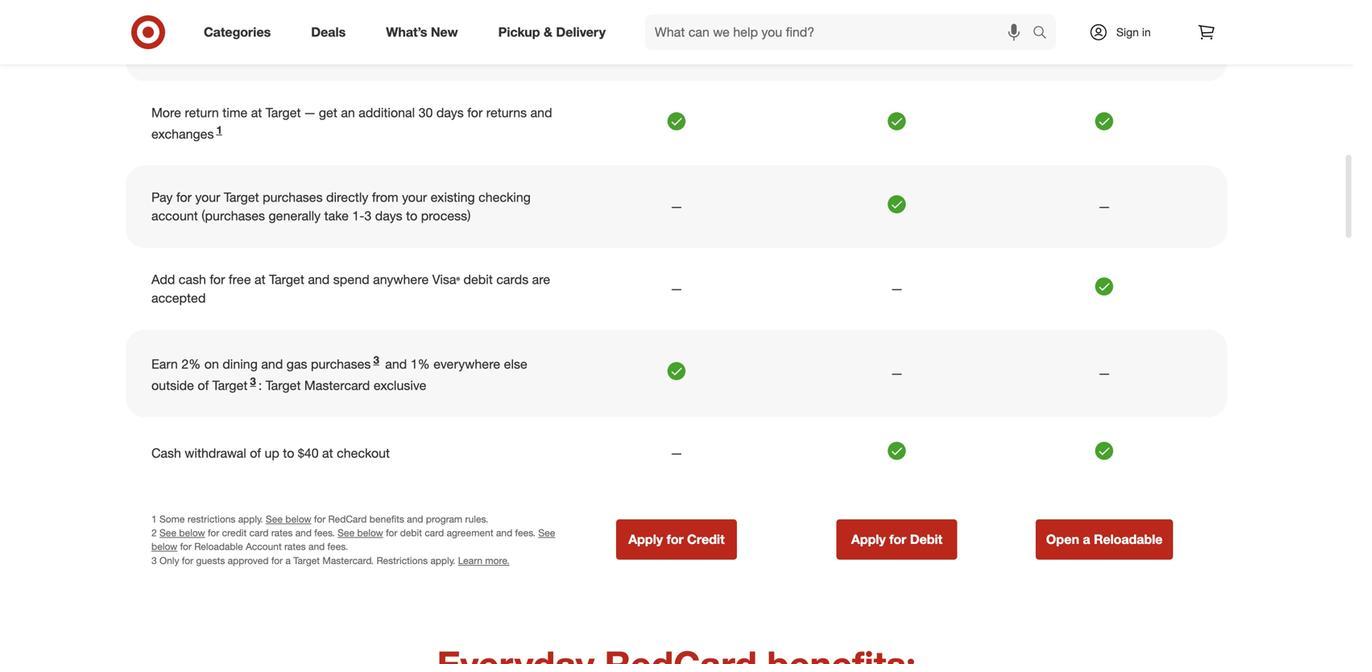 Task type: vqa. For each thing, say whether or not it's contained in the screenshot.
STARTING
no



Task type: describe. For each thing, give the bounding box(es) containing it.
directly
[[326, 190, 369, 205]]

redcard exclusives including special items and offers
[[151, 38, 464, 54]]

redcard inside 1 some restrictions apply. see below for redcard benefits and program rules. 2 see below for credit card rates and fees. see below for debit card agreement and fees.
[[328, 513, 367, 525]]

anywhere
[[373, 271, 429, 287]]

What can we help you find? suggestions appear below search field
[[645, 15, 1037, 50]]

time
[[223, 105, 248, 121]]

earn 2% on dining and gas purchases 3
[[151, 353, 379, 372]]

more return time at target — get an additional 30 days for returns and exchanges
[[151, 105, 552, 142]]

apply for debit link
[[837, 520, 958, 560]]

pay for your target purchases directly from your existing checking account (purchases generally take 1-3 days to process)
[[151, 190, 531, 224]]

for down benefits at left
[[386, 527, 398, 539]]

1 link
[[214, 123, 225, 142]]

sign in link
[[1076, 15, 1177, 50]]

everywhere
[[434, 356, 501, 372]]

target left mastercard.
[[294, 554, 320, 566]]

visa®
[[433, 271, 460, 287]]

what's new link
[[372, 15, 478, 50]]

items
[[371, 38, 402, 54]]

learn
[[458, 554, 483, 566]]

1 for 1 some restrictions apply. see below for redcard benefits and program rules. 2 see below for credit card rates and fees. see below for debit card agreement and fees.
[[151, 513, 157, 525]]

debit
[[910, 532, 943, 547]]

see right '2'
[[160, 527, 177, 539]]

and inside earn 2% on dining and gas purchases 3
[[261, 356, 283, 372]]

including
[[270, 38, 322, 54]]

for down account on the bottom left of the page
[[271, 554, 283, 566]]

take
[[324, 208, 349, 224]]

1 card from the left
[[249, 527, 269, 539]]

get
[[319, 105, 338, 121]]

gas
[[287, 356, 307, 372]]

3 : target mastercard exclusive
[[250, 375, 427, 393]]

(purchases
[[202, 208, 265, 224]]

for inside add cash for free at target and spend anywhere visa® debit cards are accepted
[[210, 271, 225, 287]]

and inside more return time at target — get an additional 30 days for returns and exchanges
[[531, 105, 552, 121]]

special
[[326, 38, 367, 54]]

what's new
[[386, 24, 458, 40]]

exchanges
[[151, 126, 214, 142]]

0 vertical spatial 3 link
[[371, 353, 382, 372]]

a inside 'link'
[[1083, 532, 1091, 547]]

program
[[426, 513, 463, 525]]

cash
[[151, 445, 181, 461]]

withdrawal
[[185, 445, 246, 461]]

exclusive
[[374, 377, 427, 393]]

process)
[[421, 208, 471, 224]]

else
[[504, 356, 528, 372]]

1 vertical spatial rates
[[285, 541, 306, 553]]

1%
[[411, 356, 430, 372]]

cash withdrawal of up to $40 at checkout
[[151, 445, 390, 461]]

account
[[246, 541, 282, 553]]

outside
[[151, 377, 194, 393]]

30
[[419, 105, 433, 121]]

target inside more return time at target — get an additional 30 days for returns and exchanges
[[266, 105, 301, 121]]

3 inside earn 2% on dining and gas purchases 3
[[373, 353, 379, 366]]

1 vertical spatial 3 link
[[248, 375, 259, 393]]

2%
[[182, 356, 201, 372]]

deals
[[311, 24, 346, 40]]

additional
[[359, 105, 415, 121]]

restrictions
[[377, 554, 428, 566]]

at inside add cash for free at target and spend anywhere visa® debit cards are accepted
[[255, 271, 266, 287]]

for up see below
[[314, 513, 326, 525]]

target inside add cash for free at target and spend anywhere visa® debit cards are accepted
[[269, 271, 305, 287]]

target inside and 1% everywhere else outside of target
[[212, 377, 248, 393]]

rules.
[[465, 513, 489, 525]]

more.
[[485, 554, 510, 566]]

2
[[151, 527, 157, 539]]

delivery
[[556, 24, 606, 40]]

pay
[[151, 190, 173, 205]]

for right only
[[182, 554, 193, 566]]

add cash for free at target and spend anywhere visa® debit cards are accepted
[[151, 271, 551, 306]]

debit inside 1 some restrictions apply. see below for redcard benefits and program rules. 2 see below for credit card rates and fees. see below for debit card agreement and fees.
[[400, 527, 422, 539]]

what's
[[386, 24, 427, 40]]

an
[[341, 105, 355, 121]]

are
[[532, 271, 551, 287]]

approved
[[228, 554, 269, 566]]

existing
[[431, 190, 475, 205]]

checking
[[479, 190, 531, 205]]

credit
[[222, 527, 247, 539]]

2 card from the left
[[425, 527, 444, 539]]

benefits
[[370, 513, 404, 525]]

target inside pay for your target purchases directly from your existing checking account (purchases generally take 1-3 days to process)
[[224, 190, 259, 205]]

agreement
[[447, 527, 494, 539]]

reloadable inside 'link'
[[1094, 532, 1163, 547]]

cards
[[497, 271, 529, 287]]

generally
[[269, 208, 321, 224]]

3 only for guests approved for a target mastercard. restrictions apply. learn more.
[[151, 554, 510, 566]]

some
[[160, 513, 185, 525]]

3 inside pay for your target purchases directly from your existing checking account (purchases generally take 1-3 days to process)
[[365, 208, 372, 224]]

for left debit
[[890, 532, 907, 547]]

target inside 3 : target mastercard exclusive
[[266, 377, 301, 393]]

apply for apply for credit
[[629, 532, 663, 547]]

categories
[[204, 24, 271, 40]]

1 vertical spatial apply.
[[431, 554, 456, 566]]

and inside add cash for free at target and spend anywhere visa® debit cards are accepted
[[308, 271, 330, 287]]

of inside and 1% everywhere else outside of target
[[198, 377, 209, 393]]

purchases inside earn 2% on dining and gas purchases 3
[[311, 356, 371, 372]]

and inside and 1% everywhere else outside of target
[[385, 356, 407, 372]]

returns
[[487, 105, 527, 121]]

1 some restrictions apply. see below for redcard benefits and program rules. 2 see below for credit card rates and fees. see below for debit card agreement and fees.
[[151, 513, 536, 539]]

up
[[265, 445, 280, 461]]

cash
[[179, 271, 206, 287]]

mastercard.
[[323, 554, 374, 566]]

1 for 1
[[216, 123, 222, 136]]

mastercard
[[305, 377, 370, 393]]



Task type: locate. For each thing, give the bounding box(es) containing it.
apply. up credit
[[238, 513, 263, 525]]

3 left only
[[151, 554, 157, 566]]

your
[[195, 190, 220, 205], [402, 190, 427, 205]]

a
[[1083, 532, 1091, 547], [286, 554, 291, 566]]

see right agreement
[[539, 527, 556, 539]]

of left up
[[250, 445, 261, 461]]

below up for reloadable account rates and fees.
[[286, 513, 312, 525]]

exclusives
[[206, 38, 267, 54]]

1 down "return"
[[216, 123, 222, 136]]

rates
[[271, 527, 293, 539], [285, 541, 306, 553]]

spend
[[333, 271, 370, 287]]

1 vertical spatial debit
[[400, 527, 422, 539]]

1 horizontal spatial reloadable
[[1094, 532, 1163, 547]]

apply left the credit
[[629, 532, 663, 547]]

target up (purchases
[[224, 190, 259, 205]]

1 vertical spatial to
[[283, 445, 295, 461]]

apply. left the learn
[[431, 554, 456, 566]]

add
[[151, 271, 175, 287]]

target down 'dining'
[[212, 377, 248, 393]]

fees.
[[315, 527, 335, 539], [515, 527, 536, 539], [328, 541, 348, 553]]

redcard
[[151, 38, 203, 54], [328, 513, 367, 525]]

card down program
[[425, 527, 444, 539]]

reloadable
[[1094, 532, 1163, 547], [194, 541, 243, 553]]

purchases
[[263, 190, 323, 205], [311, 356, 371, 372]]

0 horizontal spatial card
[[249, 527, 269, 539]]

3
[[365, 208, 372, 224], [373, 353, 379, 366], [250, 375, 256, 387], [151, 554, 157, 566]]

for up account
[[176, 190, 192, 205]]

0 vertical spatial redcard
[[151, 38, 203, 54]]

of down on in the bottom of the page
[[198, 377, 209, 393]]

new
[[431, 24, 458, 40]]

checkout
[[337, 445, 390, 461]]

days inside more return time at target — get an additional 30 days for returns and exchanges
[[437, 105, 464, 121]]

3 inside 3 : target mastercard exclusive
[[250, 375, 256, 387]]

rates right account on the bottom left of the page
[[285, 541, 306, 553]]

3 down directly
[[365, 208, 372, 224]]

below down benefits at left
[[357, 527, 383, 539]]

below down restrictions
[[179, 527, 205, 539]]

:
[[259, 377, 262, 393]]

search button
[[1026, 15, 1065, 53]]

days right 30
[[437, 105, 464, 121]]

return
[[185, 105, 219, 121]]

credit
[[687, 532, 725, 547]]

2 vertical spatial at
[[322, 445, 333, 461]]

a right open
[[1083, 532, 1091, 547]]

in
[[1143, 25, 1151, 39]]

1 vertical spatial purchases
[[311, 356, 371, 372]]

for inside pay for your target purchases directly from your existing checking account (purchases generally take 1-3 days to process)
[[176, 190, 192, 205]]

open a reloadable link
[[1036, 520, 1174, 560]]

days inside pay for your target purchases directly from your existing checking account (purchases generally take 1-3 days to process)
[[375, 208, 403, 224]]

1 horizontal spatial apply
[[852, 532, 886, 547]]

dining
[[223, 356, 258, 372]]

debit right visa®
[[464, 271, 493, 287]]

0 vertical spatial a
[[1083, 532, 1091, 547]]

from
[[372, 190, 399, 205]]

below inside see below
[[151, 541, 177, 553]]

1 horizontal spatial 3 link
[[371, 353, 382, 372]]

1 vertical spatial at
[[255, 271, 266, 287]]

earn
[[151, 356, 178, 372]]

sign
[[1117, 25, 1140, 39]]

debit down benefits at left
[[400, 527, 422, 539]]

see
[[266, 513, 283, 525], [160, 527, 177, 539], [338, 527, 355, 539], [539, 527, 556, 539]]

days
[[437, 105, 464, 121], [375, 208, 403, 224]]

1 inside 1 some restrictions apply. see below for redcard benefits and program rules. 2 see below for credit card rates and fees. see below for debit card agreement and fees.
[[151, 513, 157, 525]]

1 your from the left
[[195, 190, 220, 205]]

restrictions
[[188, 513, 236, 525]]

apply
[[629, 532, 663, 547], [852, 532, 886, 547]]

0 horizontal spatial reloadable
[[194, 541, 243, 553]]

0 vertical spatial apply.
[[238, 513, 263, 525]]

0 horizontal spatial redcard
[[151, 38, 203, 54]]

target
[[266, 105, 301, 121], [224, 190, 259, 205], [269, 271, 305, 287], [212, 377, 248, 393], [266, 377, 301, 393], [294, 554, 320, 566]]

rates up account on the bottom left of the page
[[271, 527, 293, 539]]

reloadable up guests
[[194, 541, 243, 553]]

1 horizontal spatial redcard
[[328, 513, 367, 525]]

3 up exclusive on the bottom
[[373, 353, 379, 366]]

0 vertical spatial at
[[251, 105, 262, 121]]

for inside more return time at target — get an additional 30 days for returns and exchanges
[[468, 105, 483, 121]]

1 apply from the left
[[629, 532, 663, 547]]

3 link up exclusive on the bottom
[[371, 353, 382, 372]]

$40
[[298, 445, 319, 461]]

&
[[544, 24, 553, 40]]

for down some
[[180, 541, 192, 553]]

0 horizontal spatial 1
[[151, 513, 157, 525]]

1 vertical spatial days
[[375, 208, 403, 224]]

0 vertical spatial days
[[437, 105, 464, 121]]

1 horizontal spatial of
[[250, 445, 261, 461]]

days down from on the left top
[[375, 208, 403, 224]]

rates inside 1 some restrictions apply. see below for redcard benefits and program rules. 2 see below for credit card rates and fees. see below for debit card agreement and fees.
[[271, 527, 293, 539]]

0 horizontal spatial 3 link
[[248, 375, 259, 393]]

0 horizontal spatial days
[[375, 208, 403, 224]]

1 up '2'
[[151, 513, 157, 525]]

0 vertical spatial to
[[406, 208, 418, 224]]

a down for reloadable account rates and fees.
[[286, 554, 291, 566]]

0 horizontal spatial your
[[195, 190, 220, 205]]

redcard up see below
[[328, 513, 367, 525]]

1 horizontal spatial card
[[425, 527, 444, 539]]

redcard left the exclusives
[[151, 38, 203, 54]]

1 horizontal spatial a
[[1083, 532, 1091, 547]]

apply. inside 1 some restrictions apply. see below for redcard benefits and program rules. 2 see below for credit card rates and fees. see below for debit card agreement and fees.
[[238, 513, 263, 525]]

account
[[151, 208, 198, 224]]

target left the get
[[266, 105, 301, 121]]

target right ":"
[[266, 377, 301, 393]]

below up only
[[151, 541, 177, 553]]

card
[[249, 527, 269, 539], [425, 527, 444, 539]]

see up account on the bottom left of the page
[[266, 513, 283, 525]]

apply for credit link
[[616, 520, 737, 560]]

apply for apply for debit
[[852, 532, 886, 547]]

see below
[[151, 527, 556, 553]]

guests
[[196, 554, 225, 566]]

pickup & delivery
[[499, 24, 606, 40]]

and 1% everywhere else outside of target
[[151, 356, 528, 393]]

0 horizontal spatial to
[[283, 445, 295, 461]]

more
[[151, 105, 181, 121]]

at right time on the left
[[251, 105, 262, 121]]

1 horizontal spatial apply.
[[431, 554, 456, 566]]

to inside pay for your target purchases directly from your existing checking account (purchases generally take 1-3 days to process)
[[406, 208, 418, 224]]

categories link
[[190, 15, 291, 50]]

purchases up generally
[[263, 190, 323, 205]]

apply.
[[238, 513, 263, 525], [431, 554, 456, 566]]

3 left ":"
[[250, 375, 256, 387]]

0 vertical spatial purchases
[[263, 190, 323, 205]]

apply for debit
[[852, 532, 943, 547]]

for left returns
[[468, 105, 483, 121]]

0 vertical spatial rates
[[271, 527, 293, 539]]

0 vertical spatial debit
[[464, 271, 493, 287]]

at right the $40 at the bottom
[[322, 445, 333, 461]]

your up (purchases
[[195, 190, 220, 205]]

1-
[[352, 208, 365, 224]]

see inside see below
[[539, 527, 556, 539]]

for
[[468, 105, 483, 121], [176, 190, 192, 205], [210, 271, 225, 287], [314, 513, 326, 525], [208, 527, 219, 539], [386, 527, 398, 539], [667, 532, 684, 547], [890, 532, 907, 547], [180, 541, 192, 553], [182, 554, 193, 566], [271, 554, 283, 566]]

open
[[1047, 532, 1080, 547]]

at inside more return time at target — get an additional 30 days for returns and exchanges
[[251, 105, 262, 121]]

debit inside add cash for free at target and spend anywhere visa® debit cards are accepted
[[464, 271, 493, 287]]

apply for credit
[[629, 532, 725, 547]]

0 horizontal spatial apply
[[629, 532, 663, 547]]

2 apply from the left
[[852, 532, 886, 547]]

accepted
[[151, 290, 206, 306]]

and
[[406, 38, 427, 54], [531, 105, 552, 121], [308, 271, 330, 287], [261, 356, 283, 372], [385, 356, 407, 372], [407, 513, 423, 525], [296, 527, 312, 539], [496, 527, 513, 539], [309, 541, 325, 553]]

to left process)
[[406, 208, 418, 224]]

free
[[229, 271, 251, 287]]

1 vertical spatial a
[[286, 554, 291, 566]]

to right up
[[283, 445, 295, 461]]

1 horizontal spatial days
[[437, 105, 464, 121]]

1 horizontal spatial 1
[[216, 123, 222, 136]]

0 horizontal spatial debit
[[400, 527, 422, 539]]

1 horizontal spatial debit
[[464, 271, 493, 287]]

on
[[205, 356, 219, 372]]

1 horizontal spatial your
[[402, 190, 427, 205]]

3 link down 'dining'
[[248, 375, 259, 393]]

for left the credit
[[667, 532, 684, 547]]

sign in
[[1117, 25, 1151, 39]]

of
[[198, 377, 209, 393], [250, 445, 261, 461]]

for down restrictions
[[208, 527, 219, 539]]

—
[[305, 105, 315, 121], [671, 199, 682, 214], [1100, 199, 1110, 214], [671, 281, 682, 296], [892, 281, 903, 296], [892, 365, 903, 381], [1100, 365, 1110, 381], [671, 445, 682, 461]]

search
[[1026, 26, 1065, 42]]

pickup & delivery link
[[485, 15, 626, 50]]

for left free
[[210, 271, 225, 287]]

0 horizontal spatial of
[[198, 377, 209, 393]]

target right free
[[269, 271, 305, 287]]

0 horizontal spatial a
[[286, 554, 291, 566]]

at right free
[[255, 271, 266, 287]]

purchases up 3 : target mastercard exclusive
[[311, 356, 371, 372]]

1 horizontal spatial to
[[406, 208, 418, 224]]

purchases inside pay for your target purchases directly from your existing checking account (purchases generally take 1-3 days to process)
[[263, 190, 323, 205]]

2 your from the left
[[402, 190, 427, 205]]

below
[[286, 513, 312, 525], [179, 527, 205, 539], [357, 527, 383, 539], [151, 541, 177, 553]]

0 vertical spatial of
[[198, 377, 209, 393]]

0 vertical spatial 1
[[216, 123, 222, 136]]

card up for reloadable account rates and fees.
[[249, 527, 269, 539]]

pickup
[[499, 24, 540, 40]]

see up mastercard.
[[338, 527, 355, 539]]

reloadable right open
[[1094, 532, 1163, 547]]

1 vertical spatial 1
[[151, 513, 157, 525]]

apply left debit
[[852, 532, 886, 547]]

your right from on the left top
[[402, 190, 427, 205]]

1 vertical spatial of
[[250, 445, 261, 461]]

open a reloadable
[[1047, 532, 1163, 547]]

1 vertical spatial redcard
[[328, 513, 367, 525]]

— inside more return time at target — get an additional 30 days for returns and exchanges
[[305, 105, 315, 121]]

0 horizontal spatial apply.
[[238, 513, 263, 525]]



